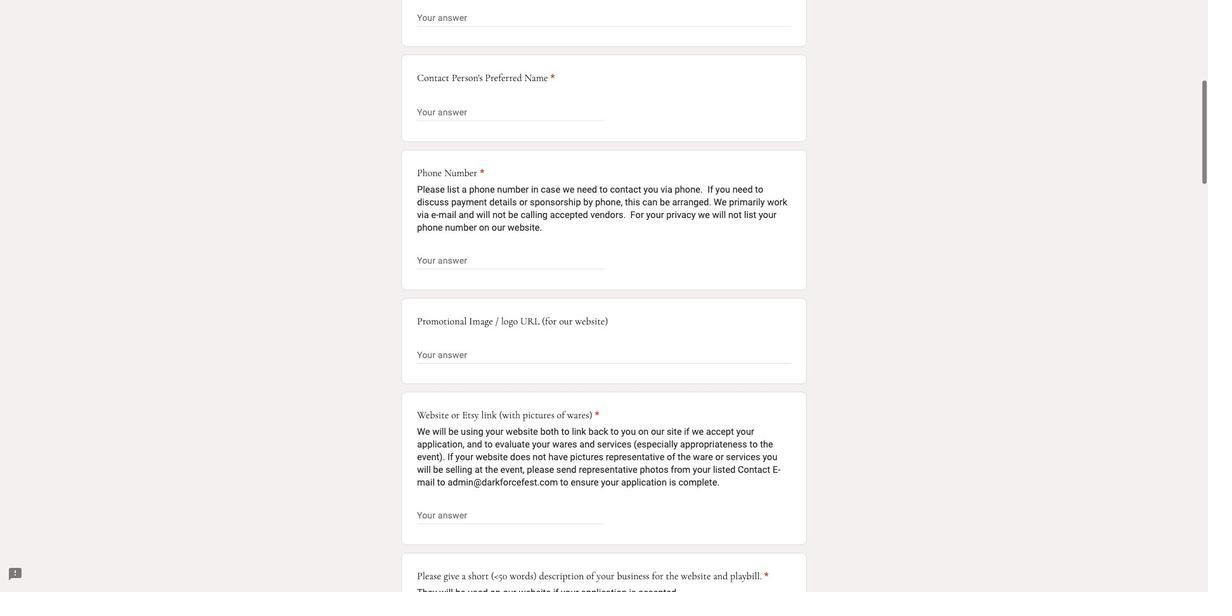 Task type: describe. For each thing, give the bounding box(es) containing it.
1 heading from the top
[[417, 71, 555, 86]]

required question element for 4th heading
[[762, 569, 769, 584]]

required question element for second heading from the bottom of the page
[[592, 408, 599, 423]]



Task type: locate. For each thing, give the bounding box(es) containing it.
3 heading from the top
[[417, 408, 791, 423]]

2 heading from the top
[[417, 166, 791, 181]]

heading
[[417, 71, 555, 86], [417, 166, 791, 181], [417, 408, 791, 423], [417, 569, 769, 584]]

None text field
[[417, 105, 604, 120], [417, 348, 791, 363], [417, 508, 604, 523], [417, 105, 604, 120], [417, 348, 791, 363], [417, 508, 604, 523]]

Your answer text field
[[417, 11, 791, 26]]

4 heading from the top
[[417, 569, 769, 584]]

report a problem to google image
[[8, 567, 23, 582]]

required question element
[[548, 71, 555, 86], [477, 166, 484, 181], [592, 408, 599, 423], [762, 569, 769, 584]]

required question element for 3rd heading from the bottom
[[477, 166, 484, 181]]

None text field
[[417, 253, 604, 268]]

required question element for 4th heading from the bottom of the page
[[548, 71, 555, 86]]



Task type: vqa. For each thing, say whether or not it's contained in the screenshot.
Different first page for Header
no



